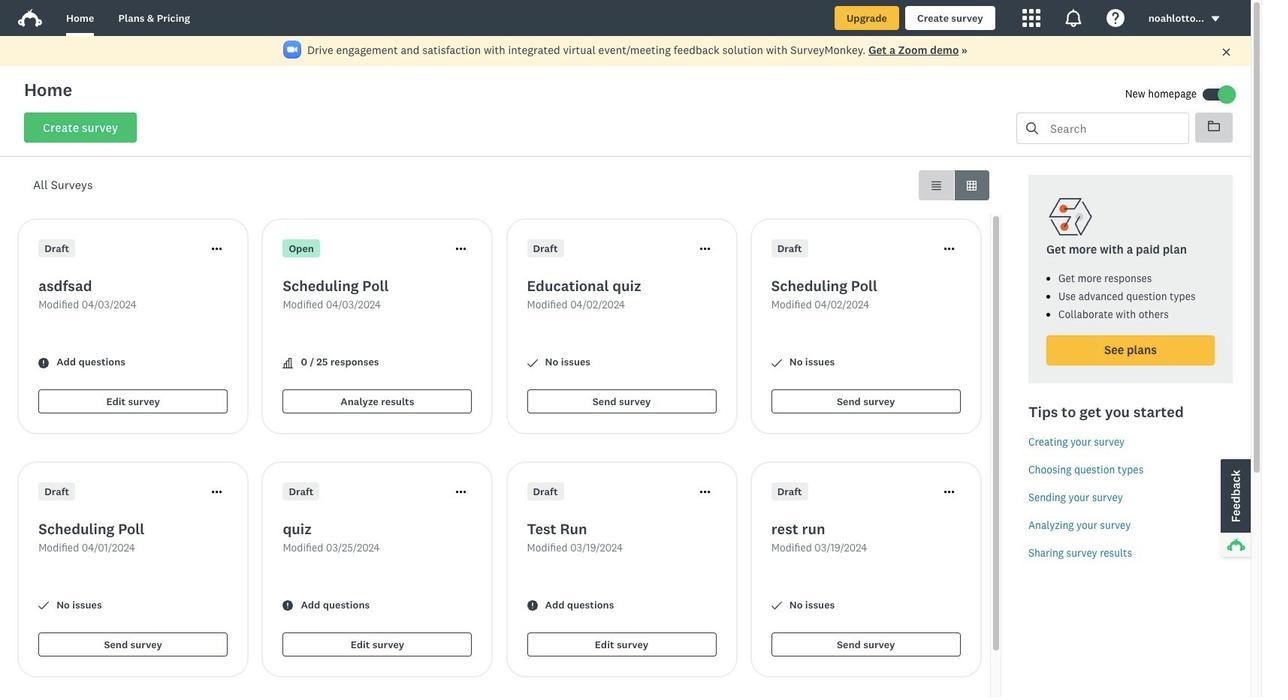Task type: locate. For each thing, give the bounding box(es) containing it.
notification center icon image
[[1064, 9, 1082, 27]]

group
[[919, 171, 989, 201]]

folders image
[[1208, 120, 1220, 132], [1208, 121, 1220, 131]]

Search text field
[[1038, 113, 1189, 143]]

warning image
[[38, 358, 49, 369], [283, 601, 293, 612], [527, 601, 538, 612]]

brand logo image
[[18, 6, 42, 30], [18, 9, 42, 27]]

products icon image
[[1022, 9, 1040, 27], [1022, 9, 1040, 27]]

response count image
[[283, 358, 293, 369]]

no issues image
[[527, 358, 538, 369], [771, 358, 782, 369], [771, 601, 782, 612]]

1 brand logo image from the top
[[18, 6, 42, 30]]

search image
[[1026, 122, 1038, 134], [1026, 122, 1038, 134]]

help icon image
[[1106, 9, 1124, 27]]

1 horizontal spatial warning image
[[283, 601, 293, 612]]

dropdown arrow icon image
[[1210, 14, 1221, 24], [1212, 16, 1220, 22]]

1 folders image from the top
[[1208, 120, 1220, 132]]



Task type: vqa. For each thing, say whether or not it's contained in the screenshot.
"Folders" ICON
yes



Task type: describe. For each thing, give the bounding box(es) containing it.
x image
[[1222, 47, 1231, 57]]

response based pricing icon image
[[1047, 193, 1095, 241]]

response count image
[[283, 358, 293, 369]]

0 horizontal spatial warning image
[[38, 358, 49, 369]]

2 folders image from the top
[[1208, 121, 1220, 131]]

2 horizontal spatial warning image
[[527, 601, 538, 612]]

2 brand logo image from the top
[[18, 9, 42, 27]]

no issues image
[[38, 601, 49, 612]]



